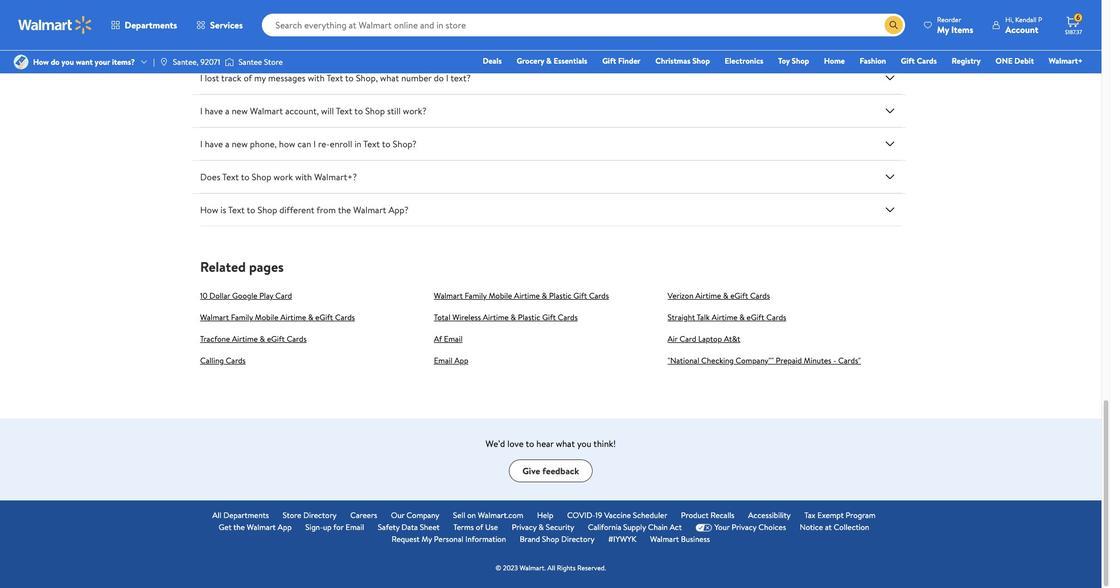 Task type: locate. For each thing, give the bounding box(es) containing it.
app down store directory
[[278, 522, 292, 534]]

 image right |
[[159, 58, 168, 67]]

departments up get the walmart app link
[[223, 510, 269, 522]]

privacy right your
[[732, 522, 757, 534]]

sign-up for email link
[[305, 522, 364, 534]]

how up 92071
[[200, 39, 218, 51]]

grocery & essentials
[[517, 55, 588, 67]]

0 vertical spatial store
[[264, 56, 283, 68]]

with right work
[[295, 171, 312, 183]]

talk
[[697, 312, 710, 324]]

accessibility
[[748, 510, 791, 522]]

the right from
[[338, 204, 351, 216]]

email right the af
[[444, 334, 463, 345]]

your
[[715, 522, 730, 534]]

0 horizontal spatial app
[[278, 522, 292, 534]]

feedback
[[542, 465, 579, 478]]

0 vertical spatial all
[[212, 510, 222, 522]]

0 vertical spatial the
[[338, 204, 351, 216]]

departments button
[[101, 11, 187, 39]]

0 horizontal spatial family
[[231, 312, 253, 324]]

0 horizontal spatial the
[[233, 522, 245, 534]]

electronics link
[[720, 55, 769, 67]]

have down lost
[[205, 105, 223, 117]]

all up get
[[212, 510, 222, 522]]

notice at collection link
[[800, 522, 869, 534]]

i have a new walmart account, will text to shop still work? image
[[883, 104, 897, 118]]

store directory link
[[283, 510, 337, 522]]

plastic
[[549, 290, 572, 302], [518, 312, 540, 324]]

0 horizontal spatial plastic
[[518, 312, 540, 324]]

0 vertical spatial new
[[232, 105, 248, 117]]

a left 'phone,'
[[225, 138, 230, 150]]

1 vertical spatial directory
[[561, 534, 595, 546]]

0 horizontal spatial directory
[[303, 510, 337, 522]]

with right messages
[[308, 72, 325, 84]]

0 vertical spatial a
[[225, 105, 230, 117]]

all left "rights"
[[548, 564, 555, 573]]

0 vertical spatial card
[[275, 290, 292, 302]]

you left think!
[[577, 438, 592, 450]]

0 vertical spatial with
[[308, 72, 325, 84]]

walmart+
[[1049, 55, 1083, 67]]

new left 'phone,'
[[232, 138, 248, 150]]

i lost track of my messages with text to shop, what number do i text? image
[[883, 71, 897, 85]]

choices
[[759, 522, 786, 534]]

i right am
[[234, 6, 237, 18]]

1 vertical spatial the
[[233, 522, 245, 534]]

1 vertical spatial you
[[577, 438, 592, 450]]

1 vertical spatial for
[[333, 522, 344, 534]]

i left lost
[[200, 72, 203, 84]]

1 vertical spatial family
[[231, 312, 253, 324]]

i down santee, 92071
[[200, 105, 203, 117]]

airtime right tracfone
[[232, 334, 258, 345]]

email app link
[[434, 355, 468, 367]]

1 horizontal spatial app
[[454, 355, 468, 367]]

my down sheet
[[422, 534, 432, 546]]

walmart right the 'through'
[[303, 6, 336, 18]]

1 vertical spatial do
[[51, 56, 60, 68]]

0 vertical spatial departments
[[125, 19, 177, 31]]

2 horizontal spatial shop?
[[393, 138, 417, 150]]

have
[[205, 105, 223, 117], [205, 138, 223, 150]]

0 vertical spatial you
[[62, 56, 74, 68]]

what right shop,
[[380, 72, 399, 84]]

does text to shop work with walmart+? image
[[883, 170, 897, 184]]

do for you
[[51, 56, 60, 68]]

1 vertical spatial departments
[[223, 510, 269, 522]]

1 vertical spatial new
[[232, 138, 248, 150]]

0 horizontal spatial all
[[212, 510, 222, 522]]

privacy up 'brand' at the left of page
[[512, 522, 537, 534]]

toy shop link
[[773, 55, 814, 67]]

sheet
[[420, 522, 440, 534]]

0 horizontal spatial mobile
[[255, 312, 278, 324]]

departments up |
[[125, 19, 177, 31]]

walmart+?
[[314, 171, 357, 183]]

how do you want your items?
[[33, 56, 135, 68]]

1 vertical spatial with
[[295, 171, 312, 183]]

2 have from the top
[[205, 138, 223, 150]]

0 horizontal spatial  image
[[159, 58, 168, 67]]

1 horizontal spatial card
[[680, 334, 696, 345]]

egift
[[730, 290, 748, 302], [315, 312, 333, 324], [747, 312, 765, 324], [267, 334, 285, 345]]

shop down privacy & security
[[542, 534, 559, 546]]

email down af email
[[434, 355, 453, 367]]

app down af email
[[454, 355, 468, 367]]

Search search field
[[262, 14, 905, 36]]

1 privacy from the left
[[512, 522, 537, 534]]

 image for santee, 92071
[[159, 58, 168, 67]]

family up wireless
[[465, 290, 487, 302]]

6
[[1076, 13, 1080, 22]]

airtime right talk
[[712, 312, 738, 324]]

0 vertical spatial my
[[937, 23, 949, 36]]

do down services
[[220, 39, 231, 51]]

1 vertical spatial enroll
[[330, 138, 352, 150]]

electronics
[[725, 55, 764, 67]]

request
[[392, 534, 420, 546]]

store down the how do i enroll for text to shop?
[[264, 56, 283, 68]]

0 vertical spatial directory
[[303, 510, 337, 522]]

your
[[95, 56, 110, 68]]

1 horizontal spatial privacy
[[732, 522, 757, 534]]

family for walmart family mobile airtime & plastic gift cards
[[465, 290, 487, 302]]

1 vertical spatial have
[[205, 138, 223, 150]]

card
[[275, 290, 292, 302], [680, 334, 696, 345]]

cards inside gift cards link
[[917, 55, 937, 67]]

2 a from the top
[[225, 138, 230, 150]]

1 horizontal spatial of
[[476, 522, 483, 534]]

gift
[[602, 55, 616, 67], [901, 55, 915, 67], [574, 290, 587, 302], [542, 312, 556, 324]]

 image up track at the left of the page
[[225, 56, 234, 68]]

does text to shop work with walmart+?
[[200, 171, 357, 183]]

what right hear
[[556, 438, 575, 450]]

0 vertical spatial mobile
[[489, 290, 512, 302]]

|
[[153, 56, 155, 68]]

one debit link
[[991, 55, 1039, 67]]

of left my
[[244, 72, 252, 84]]

1 a from the top
[[225, 105, 230, 117]]

0 horizontal spatial shop?
[[305, 39, 329, 51]]

of left use at the left
[[476, 522, 483, 534]]

to
[[356, 6, 365, 18], [294, 39, 303, 51], [345, 72, 354, 84], [354, 105, 363, 117], [382, 138, 391, 150], [241, 171, 249, 183], [247, 204, 255, 216], [526, 438, 534, 450]]

directory down security
[[561, 534, 595, 546]]

1 horizontal spatial all
[[548, 564, 555, 573]]

0 horizontal spatial you
[[62, 56, 74, 68]]

how for how do you want your items?
[[33, 56, 49, 68]]

with
[[308, 72, 325, 84], [295, 171, 312, 183]]

our
[[391, 510, 405, 522]]

0 vertical spatial enroll
[[237, 39, 260, 51]]

toy
[[778, 55, 790, 67]]

number
[[401, 72, 432, 84]]

1 vertical spatial a
[[225, 138, 230, 150]]

for right up
[[333, 522, 344, 534]]

for up santee store
[[262, 39, 274, 51]]

a
[[225, 105, 230, 117], [225, 138, 230, 150]]

recalls
[[711, 510, 735, 522]]

0 horizontal spatial my
[[422, 534, 432, 546]]

10 dollar google play card link
[[200, 290, 292, 302]]

6 $187.37
[[1065, 13, 1082, 36]]

1 vertical spatial my
[[422, 534, 432, 546]]

walmart business link
[[650, 534, 710, 546]]

new down track at the left of the page
[[232, 105, 248, 117]]

help link
[[537, 510, 554, 522]]

the down all departments
[[233, 522, 245, 534]]

have up the does on the top of page
[[205, 138, 223, 150]]

2 privacy from the left
[[732, 522, 757, 534]]

think!
[[594, 438, 616, 450]]

wireless
[[452, 312, 481, 324]]

1 have from the top
[[205, 105, 223, 117]]

1 vertical spatial what
[[556, 438, 575, 450]]

card right play
[[275, 290, 292, 302]]

finder
[[618, 55, 641, 67]]

mobile up total wireless airtime & plastic gift cards
[[489, 290, 512, 302]]

enroll left in
[[330, 138, 352, 150]]

supply
[[623, 522, 646, 534]]

0 vertical spatial family
[[465, 290, 487, 302]]

up
[[323, 522, 332, 534]]

0 horizontal spatial of
[[244, 72, 252, 84]]

1 vertical spatial of
[[476, 522, 483, 534]]

mobile down play
[[255, 312, 278, 324]]

& inside grocery & essentials link
[[546, 55, 552, 67]]

walmart down all departments
[[247, 522, 276, 534]]

0 horizontal spatial enroll
[[237, 39, 260, 51]]

0 vertical spatial plastic
[[549, 290, 572, 302]]

kendall
[[1015, 15, 1037, 24]]

card right air
[[680, 334, 696, 345]]

work
[[274, 171, 293, 183]]

1 vertical spatial store
[[283, 510, 301, 522]]

1 horizontal spatial the
[[338, 204, 351, 216]]

0 vertical spatial how
[[200, 39, 218, 51]]

0 vertical spatial do
[[220, 39, 231, 51]]

0 vertical spatial email
[[444, 334, 463, 345]]

0 vertical spatial what
[[380, 72, 399, 84]]

1 horizontal spatial do
[[220, 39, 231, 51]]

2 new from the top
[[232, 138, 248, 150]]

1 horizontal spatial mobile
[[489, 290, 512, 302]]

straight talk airtime & egift cards link
[[668, 312, 786, 324]]

security
[[546, 522, 574, 534]]

do left text?
[[434, 72, 444, 84]]

0 vertical spatial for
[[262, 39, 274, 51]]

0 horizontal spatial what
[[380, 72, 399, 84]]

app inside tax exempt program get the walmart app
[[278, 522, 292, 534]]

text
[[338, 6, 354, 18], [276, 39, 292, 51], [327, 72, 343, 84], [336, 105, 352, 117], [363, 138, 380, 150], [222, 171, 239, 183], [228, 204, 245, 216]]

track
[[221, 72, 241, 84]]

1 vertical spatial email
[[434, 355, 453, 367]]

1 vertical spatial all
[[548, 564, 555, 573]]

app
[[454, 355, 468, 367], [278, 522, 292, 534]]

what
[[380, 72, 399, 84], [556, 438, 575, 450]]

1 horizontal spatial family
[[465, 290, 487, 302]]

my left items
[[937, 23, 949, 36]]

1 vertical spatial how
[[33, 56, 49, 68]]

walmart.
[[520, 564, 546, 573]]

"national checking company"" prepaid minutes - cards"
[[668, 355, 861, 367]]

shop
[[693, 55, 710, 67], [792, 55, 809, 67], [365, 105, 385, 117], [252, 171, 271, 183], [258, 204, 277, 216], [542, 534, 559, 546]]

2 vertical spatial shop?
[[393, 138, 417, 150]]

0 horizontal spatial departments
[[125, 19, 177, 31]]

store directory
[[283, 510, 337, 522]]

how left is
[[200, 204, 218, 216]]

1 vertical spatial app
[[278, 522, 292, 534]]

1 horizontal spatial my
[[937, 23, 949, 36]]

mobile for plastic
[[489, 290, 512, 302]]

1 new from the top
[[232, 105, 248, 117]]

1 horizontal spatial you
[[577, 438, 592, 450]]

2 vertical spatial do
[[434, 72, 444, 84]]

a down track at the left of the page
[[225, 105, 230, 117]]

1 horizontal spatial departments
[[223, 510, 269, 522]]

email down careers
[[346, 522, 364, 534]]

dollar
[[209, 290, 230, 302]]

do left want
[[51, 56, 60, 68]]

19
[[595, 510, 602, 522]]

privacy
[[512, 522, 537, 534], [732, 522, 757, 534]]

0 vertical spatial have
[[205, 105, 223, 117]]

at
[[825, 522, 832, 534]]

privacy choices icon image
[[696, 524, 712, 532]]

0 horizontal spatial do
[[51, 56, 60, 68]]

how down walmart image
[[33, 56, 49, 68]]

store up get the walmart app link
[[283, 510, 301, 522]]

debit
[[1015, 55, 1034, 67]]

careers
[[350, 510, 377, 522]]

family down google
[[231, 312, 253, 324]]

 image
[[14, 55, 28, 69]]

messages
[[268, 72, 306, 84]]

2 vertical spatial email
[[346, 522, 364, 534]]

you left want
[[62, 56, 74, 68]]

tracfone airtime & egift cards link
[[200, 334, 307, 345]]

1 horizontal spatial  image
[[225, 56, 234, 68]]

of
[[244, 72, 252, 84], [476, 522, 483, 534]]

a for walmart
[[225, 105, 230, 117]]

app?
[[389, 204, 409, 216]]

i have a new phone, how can i re-enroll in text to shop? image
[[883, 137, 897, 151]]

privacy & security link
[[512, 522, 574, 534]]

-
[[833, 355, 837, 367]]

is
[[220, 204, 226, 216]]

exempt
[[818, 510, 844, 522]]

total
[[434, 312, 451, 324]]

account,
[[285, 105, 319, 117]]

terms of use link
[[453, 522, 498, 534]]

 image
[[225, 56, 234, 68], [159, 58, 168, 67]]

shop right christmas
[[693, 55, 710, 67]]

1 vertical spatial card
[[680, 334, 696, 345]]

cards"
[[838, 355, 861, 367]]

0 vertical spatial shop?
[[367, 6, 391, 18]]

we'd love to hear what you think!
[[486, 438, 616, 450]]

how
[[200, 39, 218, 51], [33, 56, 49, 68], [200, 204, 218, 216]]

1 vertical spatial plastic
[[518, 312, 540, 324]]

enroll up santee
[[237, 39, 260, 51]]

1 vertical spatial mobile
[[255, 312, 278, 324]]

0 horizontal spatial privacy
[[512, 522, 537, 534]]

2 vertical spatial how
[[200, 204, 218, 216]]

0 horizontal spatial for
[[262, 39, 274, 51]]

directory up sign-
[[303, 510, 337, 522]]

search icon image
[[889, 20, 899, 30]]



Task type: describe. For each thing, give the bounding box(es) containing it.
program
[[846, 510, 876, 522]]

all inside all departments link
[[212, 510, 222, 522]]

the inside tax exempt program get the walmart app
[[233, 522, 245, 534]]

prepaid
[[776, 355, 802, 367]]

my inside notice at collection request my personal information
[[422, 534, 432, 546]]

1 horizontal spatial directory
[[561, 534, 595, 546]]

our company
[[391, 510, 439, 522]]

grocery
[[517, 55, 544, 67]]

92071
[[200, 56, 220, 68]]

information
[[465, 534, 506, 546]]

shop left work
[[252, 171, 271, 183]]

shop left different
[[258, 204, 277, 216]]

Walmart Site-Wide search field
[[262, 14, 905, 36]]

safety
[[378, 522, 400, 534]]

& inside privacy & security link
[[539, 522, 544, 534]]

business
[[681, 534, 710, 546]]

walmart up 'phone,'
[[250, 105, 283, 117]]

through
[[269, 6, 301, 18]]

0 vertical spatial of
[[244, 72, 252, 84]]

our company link
[[391, 510, 439, 522]]

covid-
[[567, 510, 595, 522]]

airtime right wireless
[[483, 312, 509, 324]]

departments inside dropdown button
[[125, 19, 177, 31]]

a for phone,
[[225, 138, 230, 150]]

walmart inside tax exempt program get the walmart app
[[247, 522, 276, 534]]

one
[[996, 55, 1013, 67]]

sell on walmart.com link
[[453, 510, 524, 522]]

have for i have a new phone, how can i re-enroll in text to shop?
[[205, 138, 223, 150]]

personal
[[434, 534, 464, 546]]

have for i have a new walmart account, will text to shop still work?
[[205, 105, 223, 117]]

family for walmart family mobile airtime & egift cards
[[231, 312, 253, 324]]

related pages
[[200, 257, 284, 277]]

google
[[232, 290, 257, 302]]

 image for santee store
[[225, 56, 234, 68]]

1 horizontal spatial shop?
[[367, 6, 391, 18]]

collection
[[834, 522, 869, 534]]

your privacy choices
[[715, 522, 786, 534]]

reorder
[[937, 15, 961, 24]]

i down services
[[233, 39, 235, 51]]

walmart up tracfone
[[200, 312, 229, 324]]

2 horizontal spatial do
[[434, 72, 444, 84]]

accessibility link
[[748, 510, 791, 522]]

one debit
[[996, 55, 1034, 67]]

home link
[[819, 55, 850, 67]]

all departments
[[212, 510, 269, 522]]

notice
[[800, 522, 823, 534]]

hi,
[[1005, 15, 1014, 24]]

california supply chain act
[[588, 522, 682, 534]]

work?
[[403, 105, 427, 117]]

shop left still
[[365, 105, 385, 117]]

walmart family mobile airtime & plastic gift cards link
[[434, 290, 609, 302]]

want
[[76, 56, 93, 68]]

lost
[[205, 72, 219, 84]]

reorder my items
[[937, 15, 974, 36]]

walmart up total
[[434, 290, 463, 302]]

airtime up total wireless airtime & plastic gift cards link
[[514, 290, 540, 302]]

1 horizontal spatial enroll
[[330, 138, 352, 150]]

in
[[355, 138, 362, 150]]

get
[[219, 522, 232, 534]]

my
[[254, 72, 266, 84]]

©
[[496, 564, 501, 573]]

do for i
[[220, 39, 231, 51]]

company
[[407, 510, 439, 522]]

tracfone
[[200, 334, 230, 345]]

brand shop directory
[[520, 534, 595, 546]]

$187.37
[[1065, 28, 1082, 36]]

my inside reorder my items
[[937, 23, 949, 36]]

scheduler
[[633, 510, 667, 522]]

air
[[668, 334, 678, 345]]

0 vertical spatial app
[[454, 355, 468, 367]]

walmart down 'chain'
[[650, 534, 679, 546]]

walmart family mobile airtime & egift cards
[[200, 312, 355, 324]]

af
[[434, 334, 442, 345]]

airtime up tracfone airtime & egift cards
[[280, 312, 306, 324]]

california supply chain act link
[[588, 522, 682, 534]]

checking
[[701, 355, 734, 367]]

sell on walmart.com
[[453, 510, 524, 522]]

i left text?
[[446, 72, 449, 84]]

product
[[681, 510, 709, 522]]

hear
[[537, 438, 554, 450]]

covid-19 vaccine scheduler
[[567, 510, 667, 522]]

walmart left app?
[[353, 204, 386, 216]]

i left 're-'
[[314, 138, 316, 150]]

1 horizontal spatial what
[[556, 438, 575, 450]]

walmart family mobile airtime & egift cards link
[[200, 312, 355, 324]]

i lost track of my messages with text to shop, what number do i text?
[[200, 72, 471, 84]]

how for how is text to shop different from the walmart app?
[[200, 204, 218, 216]]

how for how do i enroll for text to shop?
[[200, 39, 218, 51]]

1 horizontal spatial plastic
[[549, 290, 572, 302]]

services button
[[187, 11, 253, 39]]

straight talk airtime & egift cards
[[668, 312, 786, 324]]

can
[[298, 138, 311, 150]]

request my personal information link
[[392, 534, 506, 546]]

phone,
[[250, 138, 277, 150]]

christmas shop link
[[650, 55, 715, 67]]

services
[[210, 19, 243, 31]]

how is text to shop different from the walmart app? image
[[883, 203, 897, 217]]

verizon airtime & egift cards
[[668, 290, 770, 302]]

af email link
[[434, 334, 463, 345]]

tax exempt program get the walmart app
[[219, 510, 876, 534]]

i up the does on the top of page
[[200, 138, 203, 150]]

am
[[220, 6, 232, 18]]

fashion link
[[855, 55, 891, 67]]

af email
[[434, 334, 463, 345]]

love
[[507, 438, 524, 450]]

give feedback
[[523, 465, 579, 478]]

10
[[200, 290, 208, 302]]

re-
[[318, 138, 330, 150]]

new for phone,
[[232, 138, 248, 150]]

still
[[387, 105, 401, 117]]

walmart image
[[18, 16, 92, 34]]

tracfone airtime & egift cards
[[200, 334, 307, 345]]

on
[[467, 510, 476, 522]]

pages
[[249, 257, 284, 277]]

at&t
[[724, 334, 741, 345]]

"national
[[668, 355, 699, 367]]

your privacy choices link
[[696, 522, 786, 534]]

new for walmart
[[232, 105, 248, 117]]

straight
[[668, 312, 695, 324]]

shop right the "toy"
[[792, 55, 809, 67]]

walmart family mobile airtime & plastic gift cards
[[434, 290, 609, 302]]

different
[[279, 204, 315, 216]]

0 horizontal spatial card
[[275, 290, 292, 302]]

total wireless airtime & plastic gift cards
[[434, 312, 578, 324]]

vaccine
[[604, 510, 631, 522]]

will
[[321, 105, 334, 117]]

sign-
[[305, 522, 323, 534]]

airtime up talk
[[696, 290, 721, 302]]

tax exempt program link
[[805, 510, 876, 522]]

how do i enroll for text to shop?
[[200, 39, 329, 51]]

mobile for egift
[[255, 312, 278, 324]]

1 horizontal spatial for
[[333, 522, 344, 534]]

1 vertical spatial shop?
[[305, 39, 329, 51]]

p
[[1038, 15, 1043, 24]]

get the walmart app link
[[219, 522, 292, 534]]



Task type: vqa. For each thing, say whether or not it's contained in the screenshot.
Maxmate "link"
no



